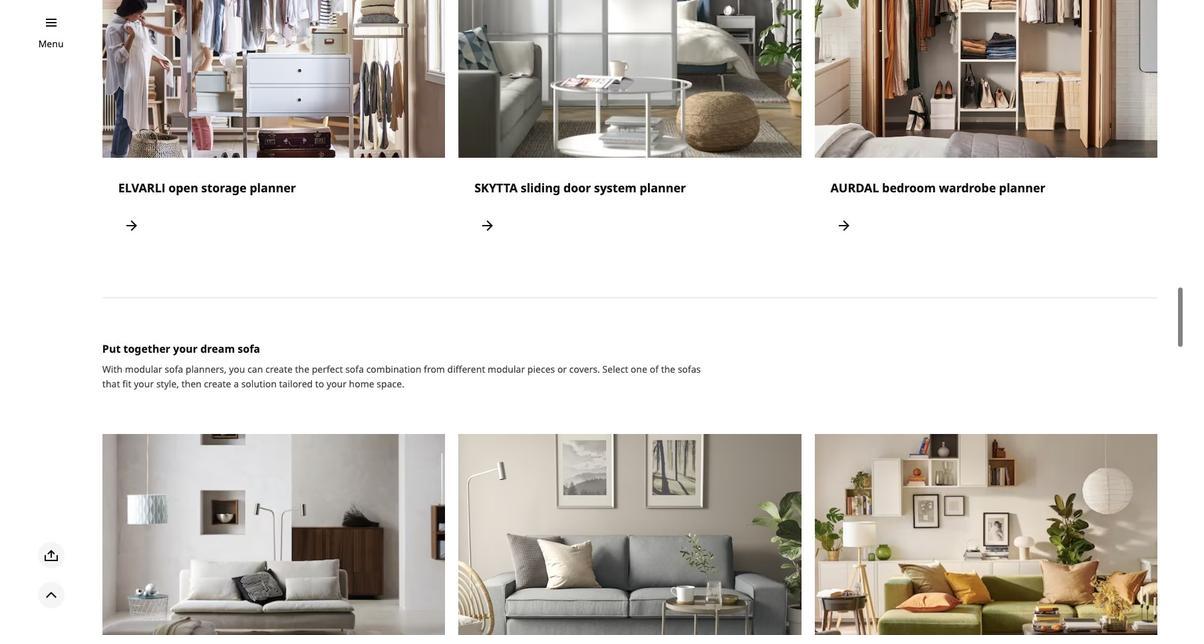 Task type: vqa. For each thing, say whether or not it's contained in the screenshot.
that
yes



Task type: describe. For each thing, give the bounding box(es) containing it.
1 modular from the left
[[125, 363, 162, 375]]

style,
[[156, 377, 179, 390]]

can
[[248, 363, 263, 375]]

with
[[102, 363, 123, 375]]

door
[[564, 179, 591, 195]]

different
[[448, 363, 486, 375]]

sofas
[[678, 363, 701, 375]]

from
[[424, 363, 445, 375]]

perfect
[[312, 363, 343, 375]]

0 vertical spatial create
[[266, 363, 293, 375]]

planners,
[[186, 363, 227, 375]]

home
[[349, 377, 375, 390]]

then
[[182, 377, 202, 390]]

to
[[315, 377, 324, 390]]

0 horizontal spatial sofa
[[165, 363, 183, 375]]

menu button
[[38, 37, 64, 51]]

one
[[631, 363, 648, 375]]

elvarli
[[118, 179, 165, 195]]

you
[[229, 363, 245, 375]]

combination
[[367, 363, 422, 375]]

planner for aurdal bedroom wardrobe planner
[[1000, 179, 1046, 195]]

solution
[[241, 377, 277, 390]]

wardrobe
[[939, 179, 997, 195]]

put together your dream sofa with modular sofa planners, you can create the perfect sofa combination from different modular pieces or covers. select one of the sofas that fit your style, then create a solution tailored to your home space.
[[102, 341, 701, 390]]

1 horizontal spatial your
[[173, 341, 198, 356]]

or
[[558, 363, 567, 375]]

2 horizontal spatial sofa
[[346, 363, 364, 375]]

space.
[[377, 377, 405, 390]]



Task type: locate. For each thing, give the bounding box(es) containing it.
select
[[603, 363, 629, 375]]

skytta sliding door system planner
[[475, 179, 686, 195]]

covers.
[[570, 363, 600, 375]]

1 the from the left
[[295, 363, 310, 375]]

elvarli open storage planner
[[118, 179, 296, 195]]

the up tailored
[[295, 363, 310, 375]]

storage
[[201, 179, 247, 195]]

tailored
[[279, 377, 313, 390]]

1 horizontal spatial sofa
[[238, 341, 260, 356]]

sofa up style,
[[165, 363, 183, 375]]

2 modular from the left
[[488, 363, 525, 375]]

planner right storage
[[250, 179, 296, 195]]

bedroom
[[883, 179, 936, 195]]

0 horizontal spatial the
[[295, 363, 310, 375]]

open
[[169, 179, 198, 195]]

0 horizontal spatial your
[[134, 377, 154, 390]]

that
[[102, 377, 120, 390]]

planner for elvarli open storage planner
[[250, 179, 296, 195]]

0 horizontal spatial planner
[[250, 179, 296, 195]]

2 horizontal spatial planner
[[1000, 179, 1046, 195]]

3 planner from the left
[[1000, 179, 1046, 195]]

planner
[[250, 179, 296, 195], [640, 179, 686, 195], [1000, 179, 1046, 195]]

1 planner from the left
[[250, 179, 296, 195]]

aurdal
[[831, 179, 880, 195]]

the
[[295, 363, 310, 375], [661, 363, 676, 375]]

sliding
[[521, 179, 561, 195]]

1 vertical spatial create
[[204, 377, 231, 390]]

modular left pieces
[[488, 363, 525, 375]]

2 planner from the left
[[640, 179, 686, 195]]

sofa up home
[[346, 363, 364, 375]]

sofa
[[238, 341, 260, 356], [165, 363, 183, 375], [346, 363, 364, 375]]

1 horizontal spatial planner
[[640, 179, 686, 195]]

together
[[123, 341, 170, 356]]

skytta
[[475, 179, 518, 195]]

your right to
[[327, 377, 347, 390]]

aurdal bedroom wardrobe planner link
[[815, 0, 1158, 255]]

system
[[594, 179, 637, 195]]

your up planners,
[[173, 341, 198, 356]]

2 horizontal spatial your
[[327, 377, 347, 390]]

pieces
[[528, 363, 555, 375]]

0 horizontal spatial modular
[[125, 363, 162, 375]]

modular
[[125, 363, 162, 375], [488, 363, 525, 375]]

aurdal bedroom wardrobe planner
[[831, 179, 1046, 195]]

of
[[650, 363, 659, 375]]

create
[[266, 363, 293, 375], [204, 377, 231, 390]]

planner right "wardrobe"
[[1000, 179, 1046, 195]]

0 horizontal spatial create
[[204, 377, 231, 390]]

elvarli open storage planner link
[[102, 0, 445, 255]]

1 horizontal spatial modular
[[488, 363, 525, 375]]

dream
[[200, 341, 235, 356]]

create down planners,
[[204, 377, 231, 390]]

a
[[234, 377, 239, 390]]

your right fit
[[134, 377, 154, 390]]

the right of
[[661, 363, 676, 375]]

put
[[102, 341, 121, 356]]

skytta sliding door system planner link
[[459, 0, 802, 255]]

1 horizontal spatial create
[[266, 363, 293, 375]]

menu
[[38, 37, 64, 50]]

1 horizontal spatial the
[[661, 363, 676, 375]]

sofa up can
[[238, 341, 260, 356]]

2 the from the left
[[661, 363, 676, 375]]

create up tailored
[[266, 363, 293, 375]]

modular down together
[[125, 363, 162, 375]]

planner right system
[[640, 179, 686, 195]]

your
[[173, 341, 198, 356], [134, 377, 154, 390], [327, 377, 347, 390]]

fit
[[123, 377, 132, 390]]



